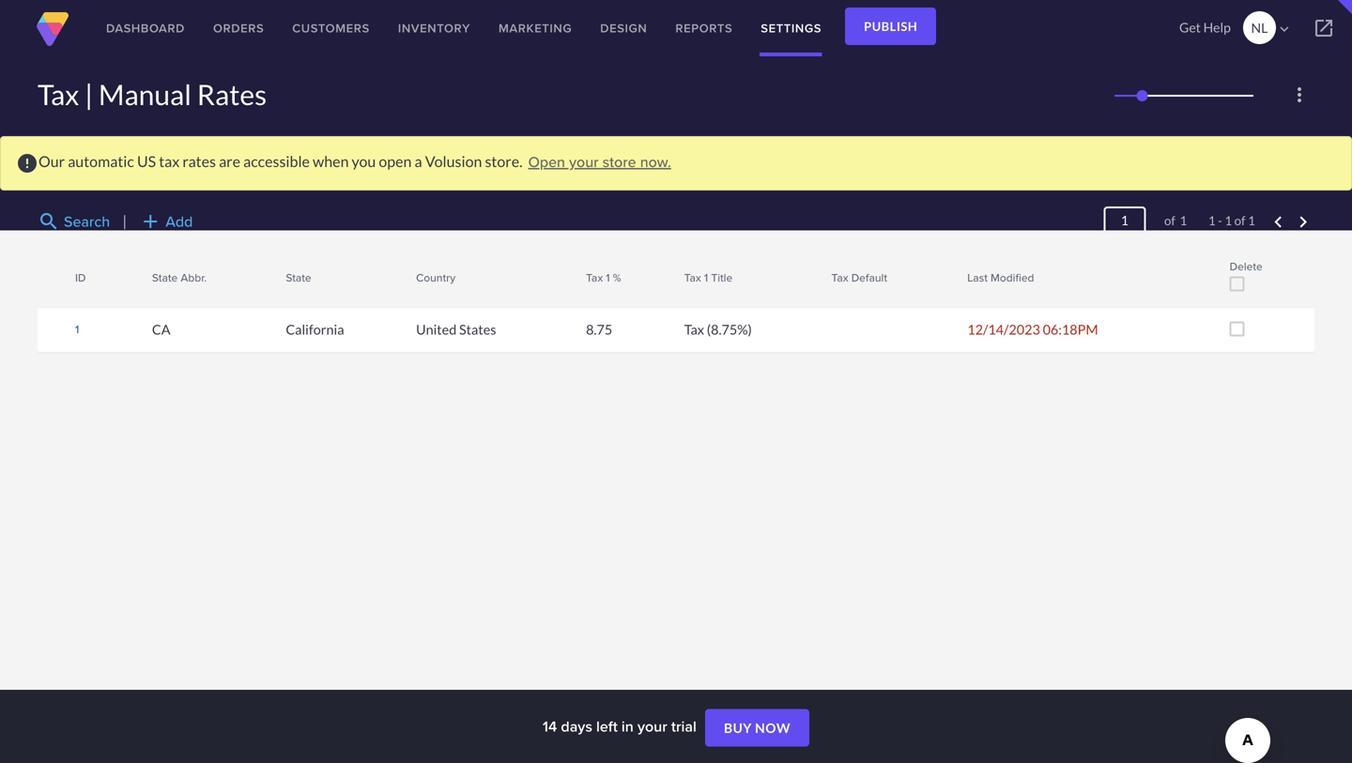Task type: vqa. For each thing, say whether or not it's contained in the screenshot.
 corresponding to   Tax 1 %
yes



Task type: locate. For each thing, give the bounding box(es) containing it.
 left default
[[818, 276, 835, 293]]

(8.75%)
[[707, 322, 752, 338]]

1 horizontal spatial your
[[638, 715, 667, 738]]

2  link from the left
[[272, 276, 290, 293]]

your right in
[[638, 715, 667, 738]]

 for   tax 1 %
[[573, 266, 590, 283]]

left
[[596, 715, 618, 738]]

6  from the left
[[818, 276, 835, 293]]

 link left %
[[572, 266, 591, 283]]

 link for   state
[[272, 276, 290, 293]]

 link for   last modified
[[953, 266, 972, 283]]

4  from the left
[[573, 276, 590, 293]]

2  from the left
[[273, 276, 290, 293]]

now.
[[640, 151, 671, 173]]

mode_editedit









tax 1 title element
[[675, 249, 822, 307]]

1  from the left
[[139, 276, 156, 293]]

modified
[[991, 269, 1034, 286]]

 inside   state
[[273, 266, 290, 283]]

tax for   tax 1 title
[[684, 269, 701, 286]]

nl
[[1251, 20, 1268, 36]]

  last modified
[[954, 266, 1034, 293]]

title
[[711, 269, 733, 286]]

 link left abbr. on the top of the page
[[138, 276, 157, 293]]

4  from the left
[[573, 266, 590, 283]]


[[139, 276, 156, 293], [273, 276, 290, 293], [403, 276, 420, 293], [573, 276, 590, 293], [671, 276, 688, 293], [818, 276, 835, 293], [954, 276, 971, 293]]

 inside   country
[[403, 276, 420, 293]]

0 horizontal spatial your
[[569, 151, 599, 173]]

tax left title
[[684, 269, 701, 286]]

1 horizontal spatial of
[[1234, 213, 1246, 228]]

state inside   state abbr.
[[152, 269, 178, 286]]

 link up california
[[272, 276, 290, 293]]

nl 
[[1251, 20, 1293, 38]]

2 state from the left
[[286, 269, 311, 286]]

6  link from the left
[[817, 266, 836, 283]]

| left add
[[122, 212, 127, 230]]

united states
[[416, 322, 496, 338]]

 left abbr. on the top of the page
[[139, 266, 156, 283]]

 inside   tax 1 title
[[671, 266, 688, 283]]

 link for   tax default
[[817, 276, 836, 293]]

state inside   state
[[286, 269, 311, 286]]

open
[[528, 151, 565, 173]]

 link left abbr. on the top of the page
[[138, 266, 157, 283]]

tax left %
[[586, 269, 603, 286]]

0 vertical spatial |
[[85, 77, 93, 111]]

6  link from the left
[[817, 276, 836, 293]]

of
[[1164, 213, 1176, 228], [1234, 213, 1246, 228]]

  state
[[273, 266, 311, 293]]

tax for   tax 1 %
[[586, 269, 603, 286]]

 for   country
[[403, 276, 420, 293]]

 up california
[[273, 276, 290, 293]]

error our automatic us tax rates are accessible when you open a volusion store. open your store now.
[[16, 151, 671, 175]]

state
[[152, 269, 178, 286], [286, 269, 311, 286]]

 for   state abbr.
[[139, 266, 156, 283]]

 for   tax 1 title
[[671, 266, 688, 283]]

1 horizontal spatial state
[[286, 269, 311, 286]]

 link left "modified"
[[953, 266, 972, 283]]

us
[[137, 152, 156, 170]]

0 horizontal spatial |
[[85, 77, 93, 111]]

tax
[[38, 77, 79, 111], [586, 269, 603, 286], [684, 269, 701, 286], [831, 269, 848, 286], [684, 322, 704, 338]]

 left "modified"
[[954, 266, 971, 283]]

search
[[38, 210, 60, 233]]

 inside   tax 1 %
[[573, 266, 590, 283]]

 inside   last modified
[[954, 276, 971, 293]]

design
[[600, 19, 647, 37]]

 for   state
[[273, 266, 290, 283]]

0 horizontal spatial of
[[1164, 213, 1176, 228]]

 for   state abbr.
[[139, 276, 156, 293]]

country
[[416, 269, 456, 286]]

our
[[38, 152, 65, 170]]

your inside error our automatic us tax rates are accessible when you open a volusion store. open your store now.
[[569, 151, 599, 173]]

1 of from the left
[[1164, 213, 1176, 228]]

3  link from the left
[[402, 276, 421, 293]]

2  link from the left
[[272, 266, 290, 283]]

 link left "modified"
[[953, 276, 972, 293]]

mode_editedit









country element
[[407, 249, 577, 307]]

 link left default
[[817, 266, 836, 283]]

|
[[85, 77, 93, 111], [122, 212, 127, 230]]

dashboard
[[106, 19, 185, 37]]

  country
[[403, 266, 456, 293]]

 inside   last modified
[[954, 266, 971, 283]]

state link
[[286, 269, 311, 286]]

tax left default
[[831, 269, 848, 286]]

1 - 1 of 1
[[1208, 213, 1255, 228]]

your left store
[[569, 151, 599, 173]]

 up united
[[403, 266, 420, 283]]

rates
[[183, 152, 216, 170]]

3  from the left
[[403, 266, 420, 283]]

 left title
[[671, 276, 688, 293]]

add
[[165, 210, 193, 232]]

 link left title
[[670, 266, 689, 283]]

1  from the left
[[139, 266, 156, 283]]

5  link from the left
[[670, 266, 689, 283]]

 left default
[[818, 266, 835, 283]]

of left the -
[[1164, 213, 1176, 228]]

tax left (8.75%)
[[684, 322, 704, 338]]

 inside   state
[[273, 276, 290, 293]]

store.
[[485, 152, 523, 170]]

6  from the left
[[818, 266, 835, 283]]

7  link from the left
[[953, 266, 972, 283]]

14 days left in your trial
[[543, 715, 700, 738]]

keyboard_arrow_left link
[[1267, 211, 1290, 233]]

 link left %
[[572, 276, 591, 293]]


[[1313, 17, 1335, 39]]

4  link from the left
[[572, 266, 591, 283]]

 link up united
[[402, 266, 421, 283]]

 inside   tax 1 title
[[671, 276, 688, 293]]

buy
[[724, 720, 752, 736]]

2  from the left
[[273, 266, 290, 283]]

tax for   tax default
[[831, 269, 848, 286]]

0 horizontal spatial state
[[152, 269, 178, 286]]


[[139, 266, 156, 283], [273, 266, 290, 283], [403, 266, 420, 283], [573, 266, 590, 283], [671, 266, 688, 283], [818, 266, 835, 283], [954, 266, 971, 283]]

0 vertical spatial your
[[569, 151, 599, 173]]

reports
[[675, 19, 733, 37]]

 left %
[[573, 276, 590, 293]]

add add
[[139, 210, 193, 233]]

 inside   state abbr.
[[139, 276, 156, 293]]

 left %
[[573, 266, 590, 283]]

1 inside   tax 1 title
[[704, 269, 708, 286]]

 inside   tax default
[[818, 266, 835, 283]]

 for   country
[[403, 266, 420, 283]]

4  link from the left
[[572, 276, 591, 293]]

7  from the left
[[954, 266, 971, 283]]

 inside   tax default
[[818, 276, 835, 293]]

 inside   country
[[403, 266, 420, 283]]

 up california
[[273, 266, 290, 283]]

open
[[379, 152, 412, 170]]

 up united
[[403, 276, 420, 293]]

1 horizontal spatial |
[[122, 212, 127, 230]]

states
[[459, 322, 496, 338]]

marketing
[[499, 19, 572, 37]]

 link for   country
[[402, 276, 421, 293]]

5  from the left
[[671, 266, 688, 283]]

tax default link
[[831, 269, 887, 286]]

default
[[851, 269, 887, 286]]

 left abbr. on the top of the page
[[139, 276, 156, 293]]

None text field
[[1104, 207, 1146, 234]]

 inside   state abbr.
[[139, 266, 156, 283]]

last modified link
[[967, 269, 1034, 286]]

7  link from the left
[[953, 276, 972, 293]]

help
[[1203, 19, 1231, 35]]

rates
[[197, 77, 267, 111]]

state left abbr. on the top of the page
[[152, 269, 178, 286]]

 link up united
[[402, 276, 421, 293]]

1 state from the left
[[152, 269, 178, 286]]

 left "modified"
[[954, 276, 971, 293]]

  state abbr.
[[139, 266, 207, 293]]

 link left title
[[670, 276, 689, 293]]

7  from the left
[[954, 276, 971, 293]]

5  from the left
[[671, 276, 688, 293]]

3  link from the left
[[402, 266, 421, 283]]

1 link
[[75, 321, 79, 338]]

 link left default
[[817, 276, 836, 293]]

 for   last modified
[[954, 276, 971, 293]]

of right the -
[[1234, 213, 1246, 228]]

| left manual
[[85, 77, 93, 111]]

inventory
[[398, 19, 470, 37]]

3  from the left
[[403, 276, 420, 293]]

 for   tax 1 %
[[573, 276, 590, 293]]

 for   tax default
[[818, 276, 835, 293]]






id element
[[38, 249, 143, 307]]

1  link from the left
[[138, 276, 157, 293]]

in
[[622, 715, 634, 738]]

id link
[[75, 269, 86, 286]]

1  link from the left
[[138, 266, 157, 283]]

more_vert button
[[1285, 80, 1315, 110]]

publish
[[864, 19, 918, 34]]

 link
[[138, 266, 157, 283], [272, 266, 290, 283], [402, 266, 421, 283], [572, 266, 591, 283], [670, 266, 689, 283], [817, 266, 836, 283], [953, 266, 972, 283]]

 inside   tax 1 %
[[573, 276, 590, 293]]

 link for   last modified
[[953, 276, 972, 293]]

buy now link
[[705, 710, 809, 747]]

1 inside   tax 1 %
[[606, 269, 610, 286]]

1
[[1180, 213, 1187, 228], [1208, 213, 1216, 228], [1225, 213, 1232, 228], [1248, 213, 1255, 228], [606, 269, 610, 286], [704, 269, 708, 286], [75, 321, 79, 338]]

2 of from the left
[[1234, 213, 1246, 228]]

keyboard_arrow_left keyboard_arrow_right
[[1267, 211, 1315, 233]]

tax inside   tax 1 title
[[684, 269, 701, 286]]

your
[[569, 151, 599, 173], [638, 715, 667, 738]]

state up california
[[286, 269, 311, 286]]

 link
[[138, 276, 157, 293], [272, 276, 290, 293], [402, 276, 421, 293], [572, 276, 591, 293], [670, 276, 689, 293], [817, 276, 836, 293], [953, 276, 972, 293]]

 left title
[[671, 266, 688, 283]]

5  link from the left
[[670, 276, 689, 293]]

 link up california
[[272, 266, 290, 283]]

  tax default
[[818, 266, 887, 293]]

state for   state
[[286, 269, 311, 286]]

tax inside   tax default
[[831, 269, 848, 286]]

tax inside   tax 1 %
[[586, 269, 603, 286]]

1 vertical spatial |
[[122, 212, 127, 230]]



Task type: describe. For each thing, give the bounding box(es) containing it.
id
[[75, 269, 86, 286]]

 for   last modified
[[954, 266, 971, 283]]

 link for   tax 1 %
[[572, 266, 591, 283]]

ca
[[152, 322, 170, 338]]

 link for   tax default
[[817, 266, 836, 283]]

keyboard_arrow_left
[[1267, 211, 1290, 233]]

manual
[[98, 77, 191, 111]]

delete
[[1230, 258, 1263, 275]]

mode_editedit









state element
[[276, 249, 407, 307]]






last modified element
[[958, 249, 1220, 307]]

accessible
[[243, 152, 310, 170]]

publish button
[[845, 8, 936, 45]]

 for   state
[[273, 276, 290, 293]]

automatic
[[68, 152, 134, 170]]

country link
[[416, 269, 456, 286]]

add
[[139, 210, 162, 233]]

buy now
[[724, 720, 791, 736]]

united
[[416, 322, 457, 338]]

last
[[967, 269, 988, 286]]

abbr.
[[181, 269, 207, 286]]

are
[[219, 152, 240, 170]]

 link for   state abbr.
[[138, 266, 157, 283]]

 link for   tax 1 %
[[572, 276, 591, 293]]

tax | manual rates
[[38, 77, 267, 111]]

tax up our
[[38, 77, 79, 111]]

mode_editedit









tax 1 % element
[[577, 249, 675, 307]]

 for   tax 1 title
[[671, 276, 688, 293]]

state abbr. link
[[152, 269, 207, 286]]

get
[[1179, 19, 1201, 35]]

 link for   tax 1 title
[[670, 276, 689, 293]]

get help
[[1179, 19, 1231, 35]]

volusion
[[425, 152, 482, 170]]

12/14/2023 06:18pm
[[967, 322, 1098, 338]]

8.75
[[586, 322, 612, 338]]

tax 1 title link
[[684, 269, 733, 286]]

-
[[1218, 213, 1222, 228]]

a
[[415, 152, 422, 170]]

days
[[561, 715, 592, 738]]

california
[[286, 322, 344, 338]]

 link for   state
[[272, 266, 290, 283]]

 link for   tax 1 title
[[670, 266, 689, 283]]

tax (8.75%)
[[684, 322, 752, 338]]

now
[[755, 720, 791, 736]]


[[1276, 21, 1293, 38]]

  tax 1 title
[[671, 266, 733, 293]]

keyboard_arrow_right link
[[1292, 211, 1315, 233]]

search
[[64, 210, 110, 232]]

06:18pm
[[1043, 322, 1098, 338]]

  tax 1 %
[[573, 266, 621, 293]]

delete element
[[1220, 249, 1315, 307]]

%
[[613, 269, 621, 286]]

14
[[543, 715, 557, 738]]

open your store now. link
[[528, 151, 671, 173]]

tax
[[159, 152, 180, 170]]

mode_editedit









state abbr. element
[[143, 249, 276, 307]]

when
[[313, 152, 349, 170]]

state for   state abbr.
[[152, 269, 178, 286]]

you
[[352, 152, 376, 170]]

settings
[[761, 19, 822, 37]]

mode_editedit









tax default element
[[822, 249, 958, 307]]

tax 1 % link
[[586, 269, 621, 286]]

 for   tax default
[[818, 266, 835, 283]]

 link for   country
[[402, 266, 421, 283]]

customers
[[292, 19, 370, 37]]

trial
[[671, 715, 697, 738]]

 link for   state abbr.
[[138, 276, 157, 293]]

more_vert
[[1288, 84, 1311, 106]]

of 1
[[1151, 213, 1187, 228]]

store
[[603, 151, 636, 173]]

12/14/2023
[[967, 322, 1040, 338]]

error
[[16, 152, 38, 175]]

keyboard_arrow_right
[[1292, 211, 1315, 233]]

orders
[[213, 19, 264, 37]]

dashboard link
[[92, 0, 199, 56]]

1 vertical spatial your
[[638, 715, 667, 738]]

search search
[[38, 210, 110, 233]]

 link
[[1296, 0, 1352, 56]]



